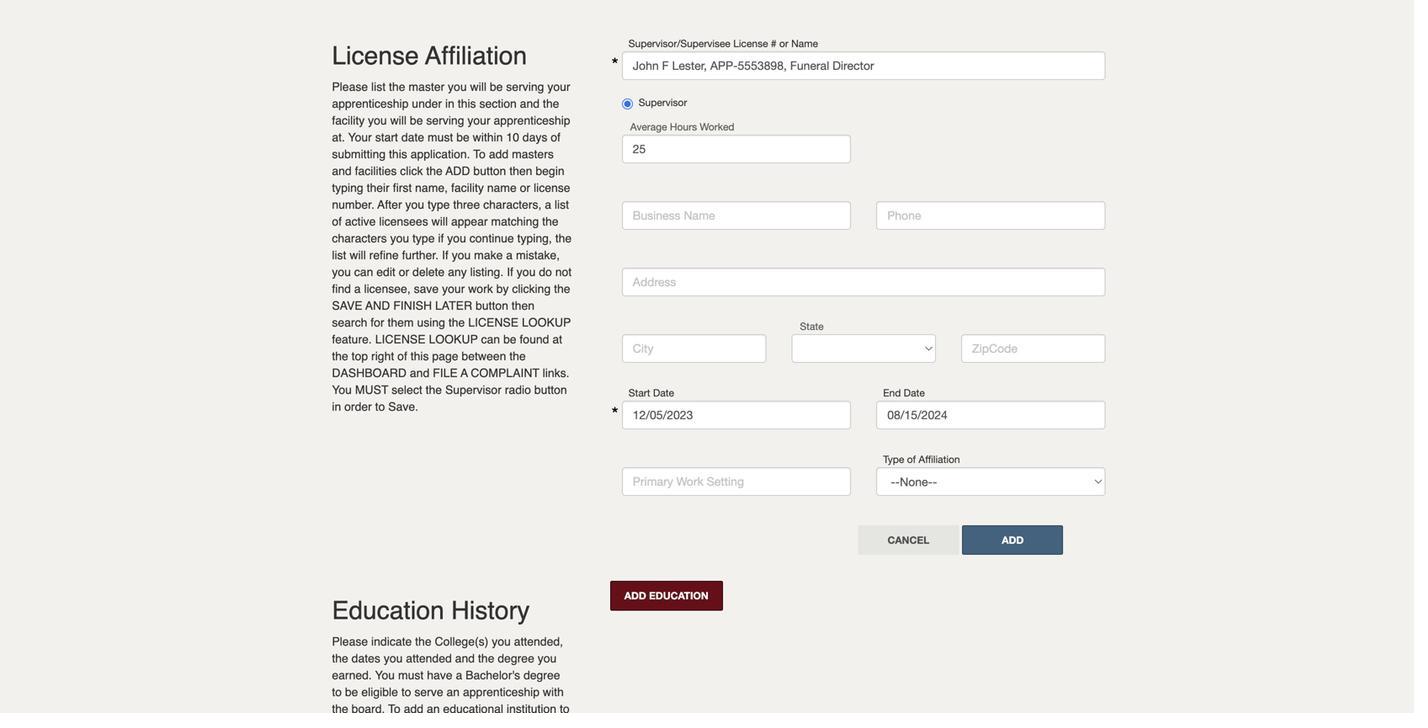 Task type: vqa. For each thing, say whether or not it's contained in the screenshot.
2nd last from right
no



Task type: locate. For each thing, give the bounding box(es) containing it.
in left order
[[332, 400, 341, 414]]

then down masters
[[510, 164, 533, 178]]

you up eligible at the bottom
[[375, 669, 395, 682]]

serve
[[415, 686, 444, 699]]

1 vertical spatial apprenticeship
[[494, 114, 571, 127]]

1 horizontal spatial date
[[904, 387, 925, 399]]

typing,
[[518, 232, 552, 245]]

0 horizontal spatial affiliation
[[426, 41, 527, 70]]

type down name, on the top left of the page
[[428, 198, 450, 211]]

None radio
[[622, 98, 633, 109]]

1 horizontal spatial lookup
[[522, 316, 571, 329]]

list
[[371, 80, 386, 93], [555, 198, 569, 211], [332, 248, 347, 262]]

must up 'application.' at left
[[428, 131, 453, 144]]

be left within
[[457, 131, 470, 144]]

select
[[392, 383, 423, 397]]

0 horizontal spatial can
[[354, 265, 373, 279]]

facility up three
[[451, 181, 484, 195]]

please up your
[[332, 80, 368, 93]]

2 vertical spatial list
[[332, 248, 347, 262]]

0 vertical spatial if
[[442, 248, 449, 262]]

to left the serve
[[402, 686, 411, 699]]

page
[[432, 350, 459, 363]]

1 horizontal spatial license
[[734, 37, 769, 49]]

your
[[548, 80, 571, 93], [468, 114, 491, 127], [442, 282, 465, 296]]

if
[[438, 232, 444, 245]]

indicate
[[371, 635, 412, 649]]

1 horizontal spatial your
[[468, 114, 491, 127]]

0 horizontal spatial serving
[[426, 114, 464, 127]]

license down them
[[375, 333, 426, 346]]

1 horizontal spatial if
[[507, 265, 514, 279]]

1 horizontal spatial serving
[[506, 80, 544, 93]]

please inside please list the master you will be serving your apprenticeship under in this section and the facility you will be serving your apprenticeship at. your start date must be within 10 days of submitting this application. to add masters and facilities click the add button then begin typing their first name, facility name or license number. after you type three characters, a list of active licensees will appear matching the characters you type if you continue typing, the list will refine further. if you make a mistake, you can edit or delete any listing. if you do not find a licensee, save your work by clicking the save and finish later button then search for them using the license lookup feature. license lookup can be found at the top right of this page between the dashboard and file a complaint links. you must select the supervisor radio button in order to save.
[[332, 80, 368, 93]]

please inside the please indicate the college(s) you attended, the dates you attended and the degree you earned. you must have a bachelor's degree to be eligible to serve an apprenticeship with the board. to add an educational institutio
[[332, 635, 368, 649]]

license left #
[[734, 37, 769, 49]]

you up any
[[452, 248, 471, 262]]

supervisor
[[639, 96, 687, 108], [445, 383, 502, 397]]

supervisor/supervisee license # or name
[[629, 37, 819, 49]]

an
[[447, 686, 460, 699], [427, 702, 440, 713]]

attended
[[406, 652, 452, 665]]

1 vertical spatial serving
[[426, 114, 464, 127]]

average
[[631, 121, 667, 133]]

or
[[780, 37, 789, 49], [520, 181, 531, 195], [399, 265, 409, 279]]

you
[[448, 80, 467, 93], [368, 114, 387, 127], [406, 198, 425, 211], [390, 232, 409, 245], [447, 232, 466, 245], [452, 248, 471, 262], [332, 265, 351, 279], [517, 265, 536, 279], [492, 635, 511, 649], [384, 652, 403, 665], [538, 652, 557, 665]]

date right start
[[653, 387, 675, 399]]

date right end
[[904, 387, 925, 399]]

0 horizontal spatial name
[[684, 208, 715, 222]]

application.
[[411, 147, 470, 161]]

affiliation up section
[[426, 41, 527, 70]]

date
[[653, 387, 675, 399], [904, 387, 925, 399]]

serving down under
[[426, 114, 464, 127]]

type up further.
[[413, 232, 435, 245]]

0 vertical spatial button
[[474, 164, 506, 178]]

0 vertical spatial in
[[445, 97, 455, 110]]

Address text field
[[622, 268, 1106, 296]]

then
[[510, 164, 533, 178], [512, 299, 535, 312]]

apprenticeship inside the please indicate the college(s) you attended, the dates you attended and the degree you earned. you must have a bachelor's degree to be eligible to serve an apprenticeship with the board. to add an educational institutio
[[463, 686, 540, 699]]

1 vertical spatial can
[[481, 333, 500, 346]]

2 horizontal spatial this
[[458, 97, 476, 110]]

1 vertical spatial add
[[404, 702, 424, 713]]

0 horizontal spatial license
[[375, 333, 426, 346]]

must
[[355, 383, 389, 397]]

license
[[534, 181, 571, 195]]

at.
[[332, 131, 345, 144]]

licensee,
[[364, 282, 411, 296]]

to inside please list the master you will be serving your apprenticeship under in this section and the facility you will be serving your apprenticeship at. your start date must be within 10 days of submitting this application. to add masters and facilities click the add button then begin typing their first name, facility name or license number. after you type three characters, a list of active licensees will appear matching the characters you type if you continue typing, the list will refine further. if you make a mistake, you can edit or delete any listing. if you do not find a licensee, save your work by clicking the save and finish later button then search for them using the license lookup feature. license lookup can be found at the top right of this page between the dashboard and file a complaint links. you must select the supervisor radio button in order to save.
[[375, 400, 385, 414]]

an down have
[[447, 686, 460, 699]]

date for end date
[[904, 387, 925, 399]]

2 horizontal spatial your
[[548, 80, 571, 93]]

worked
[[700, 121, 735, 133]]

this down start on the left top of page
[[389, 147, 407, 161]]

1 date from the left
[[653, 387, 675, 399]]

facility up at.
[[332, 114, 365, 127]]

will up start on the left top of page
[[390, 114, 407, 127]]

start
[[375, 131, 398, 144]]

affiliation
[[426, 41, 527, 70], [919, 454, 961, 465]]

must
[[428, 131, 453, 144], [398, 669, 424, 682]]

city
[[633, 342, 654, 355]]

a
[[545, 198, 552, 211], [506, 248, 513, 262], [354, 282, 361, 296], [456, 669, 463, 682]]

0 vertical spatial can
[[354, 265, 373, 279]]

in right under
[[445, 97, 455, 110]]

0 horizontal spatial to
[[388, 702, 401, 713]]

will up section
[[470, 80, 487, 93]]

the down the later
[[449, 316, 465, 329]]

the left master
[[389, 80, 406, 93]]

0 vertical spatial your
[[548, 80, 571, 93]]

1 vertical spatial to
[[388, 702, 401, 713]]

list down characters at the top
[[332, 248, 347, 262]]

1 vertical spatial or
[[520, 181, 531, 195]]

this left page
[[411, 350, 429, 363]]

you down licensees
[[390, 232, 409, 245]]

the down not
[[554, 282, 571, 296]]

degree
[[498, 652, 535, 665], [524, 669, 560, 682]]

name right #
[[792, 37, 819, 49]]

add inside the please indicate the college(s) you attended, the dates you attended and the degree you earned. you must have a bachelor's degree to be eligible to serve an apprenticeship with the board. to add an educational institutio
[[404, 702, 424, 713]]

license
[[734, 37, 769, 49], [332, 41, 419, 70]]

add down the serve
[[404, 702, 424, 713]]

add
[[489, 147, 509, 161], [404, 702, 424, 713]]

of
[[551, 131, 561, 144], [332, 215, 342, 228], [398, 350, 407, 363], [908, 454, 916, 465]]

None button
[[858, 526, 960, 555], [963, 526, 1064, 555], [610, 581, 723, 611], [858, 526, 960, 555], [963, 526, 1064, 555], [610, 581, 723, 611]]

must inside please list the master you will be serving your apprenticeship under in this section and the facility you will be serving your apprenticeship at. your start date must be within 10 days of submitting this application. to add masters and facilities click the add button then begin typing their first name, facility name or license number. after you type three characters, a list of active licensees will appear matching the characters you type if you continue typing, the list will refine further. if you make a mistake, you can edit or delete any listing. if you do not find a licensee, save your work by clicking the save and finish later button then search for them using the license lookup feature. license lookup can be found at the top right of this page between the dashboard and file a complaint links. you must select the supervisor radio button in order to save.
[[428, 131, 453, 144]]

you inside the please indicate the college(s) you attended, the dates you attended and the degree you earned. you must have a bachelor's degree to be eligible to serve an apprenticeship with the board. to add an educational institutio
[[375, 669, 395, 682]]

add
[[446, 164, 470, 178]]

0 horizontal spatial your
[[442, 282, 465, 296]]

add down within
[[489, 147, 509, 161]]

1 vertical spatial this
[[389, 147, 407, 161]]

button
[[474, 164, 506, 178], [476, 299, 509, 312], [535, 383, 567, 397]]

a right have
[[456, 669, 463, 682]]

to down must
[[375, 400, 385, 414]]

apprenticeship down bachelor's
[[463, 686, 540, 699]]

1 vertical spatial supervisor
[[445, 383, 502, 397]]

and inside the please indicate the college(s) you attended, the dates you attended and the degree you earned. you must have a bachelor's degree to be eligible to serve an apprenticeship with the board. to add an educational institutio
[[455, 652, 475, 665]]

be up date
[[410, 114, 423, 127]]

list left master
[[371, 80, 386, 93]]

for
[[371, 316, 385, 329]]

between
[[462, 350, 506, 363]]

0 horizontal spatial list
[[332, 248, 347, 262]]

number.
[[332, 198, 375, 211]]

continue
[[470, 232, 514, 245]]

0 vertical spatial serving
[[506, 80, 544, 93]]

button up name
[[474, 164, 506, 178]]

1 vertical spatial affiliation
[[919, 454, 961, 465]]

bachelor's
[[466, 669, 521, 682]]

be down earned.
[[345, 686, 358, 699]]

you up start on the left top of page
[[368, 114, 387, 127]]

1 vertical spatial type
[[413, 232, 435, 245]]

top
[[352, 350, 368, 363]]

1 vertical spatial lookup
[[429, 333, 478, 346]]

1 horizontal spatial supervisor
[[639, 96, 687, 108]]

hours
[[670, 121, 697, 133]]

0 vertical spatial lookup
[[522, 316, 571, 329]]

1 horizontal spatial this
[[411, 350, 429, 363]]

2 date from the left
[[904, 387, 925, 399]]

lookup up at
[[522, 316, 571, 329]]

using
[[417, 316, 445, 329]]

1 horizontal spatial name
[[792, 37, 819, 49]]

to down earned.
[[332, 686, 342, 699]]

0 horizontal spatial facility
[[332, 114, 365, 127]]

you up order
[[332, 383, 352, 397]]

the
[[389, 80, 406, 93], [543, 97, 560, 110], [426, 164, 443, 178], [542, 215, 559, 228], [556, 232, 572, 245], [554, 282, 571, 296], [449, 316, 465, 329], [332, 350, 348, 363], [510, 350, 526, 363], [426, 383, 442, 397], [415, 635, 432, 649], [332, 652, 348, 665], [478, 652, 495, 665], [332, 702, 348, 713]]

1 horizontal spatial affiliation
[[919, 454, 961, 465]]

Average Hours Worked number field
[[622, 135, 852, 163]]

0 vertical spatial apprenticeship
[[332, 97, 409, 110]]

the down file
[[426, 383, 442, 397]]

make
[[474, 248, 503, 262]]

apprenticeship up 'days' on the left
[[494, 114, 571, 127]]

1 horizontal spatial must
[[428, 131, 453, 144]]

serving
[[506, 80, 544, 93], [426, 114, 464, 127]]

not
[[556, 265, 572, 279]]

affiliation right type
[[919, 454, 961, 465]]

Start Date text field
[[622, 401, 852, 430]]

1 horizontal spatial to
[[375, 400, 385, 414]]

0 horizontal spatial supervisor
[[445, 383, 502, 397]]

1 horizontal spatial to
[[474, 147, 486, 161]]

supervisor down the a
[[445, 383, 502, 397]]

you down "indicate"
[[384, 652, 403, 665]]

found
[[520, 333, 549, 346]]

please
[[332, 80, 368, 93], [332, 635, 368, 649]]

1 vertical spatial please
[[332, 635, 368, 649]]

your
[[348, 131, 372, 144]]

you down history on the left bottom of the page
[[492, 635, 511, 649]]

you inside please list the master you will be serving your apprenticeship under in this section and the facility you will be serving your apprenticeship at. your start date must be within 10 days of submitting this application. to add masters and facilities click the add button then begin typing their first name, facility name or license number. after you type three characters, a list of active licensees will appear matching the characters you type if you continue typing, the list will refine further. if you make a mistake, you can edit or delete any listing. if you do not find a licensee, save your work by clicking the save and finish later button then search for them using the license lookup feature. license lookup can be found at the top right of this page between the dashboard and file a complaint links. you must select the supervisor radio button in order to save.
[[332, 383, 352, 397]]

characters
[[332, 232, 387, 245]]

0 vertical spatial type
[[428, 198, 450, 211]]

0 horizontal spatial lookup
[[429, 333, 478, 346]]

1 horizontal spatial an
[[447, 686, 460, 699]]

edit
[[377, 265, 396, 279]]

0 horizontal spatial or
[[399, 265, 409, 279]]

0 vertical spatial an
[[447, 686, 460, 699]]

degree up with
[[524, 669, 560, 682]]

any
[[448, 265, 467, 279]]

the left top
[[332, 350, 348, 363]]

or right #
[[780, 37, 789, 49]]

1 vertical spatial facility
[[451, 181, 484, 195]]

1 please from the top
[[332, 80, 368, 93]]

your up 'days' on the left
[[548, 80, 571, 93]]

the up earned.
[[332, 652, 348, 665]]

button down by
[[476, 299, 509, 312]]

in
[[445, 97, 455, 110], [332, 400, 341, 414]]

0 horizontal spatial if
[[442, 248, 449, 262]]

1 vertical spatial you
[[375, 669, 395, 682]]

1 vertical spatial in
[[332, 400, 341, 414]]

please for license affiliation
[[332, 80, 368, 93]]

Phone text field
[[877, 201, 1106, 230]]

can left edit
[[354, 265, 373, 279]]

order
[[345, 400, 372, 414]]

submitting
[[332, 147, 386, 161]]

Primary Work Setting text field
[[622, 467, 852, 496]]

license down by
[[468, 316, 519, 329]]

the up attended
[[415, 635, 432, 649]]

lookup
[[522, 316, 571, 329], [429, 333, 478, 346]]

0 vertical spatial facility
[[332, 114, 365, 127]]

0 vertical spatial you
[[332, 383, 352, 397]]

0 horizontal spatial date
[[653, 387, 675, 399]]

licensees
[[379, 215, 428, 228]]

0 vertical spatial to
[[474, 147, 486, 161]]

1 horizontal spatial or
[[520, 181, 531, 195]]

license affiliation
[[332, 41, 527, 70]]

apprenticeship up your
[[332, 97, 409, 110]]

matching
[[491, 215, 539, 228]]

an down the serve
[[427, 702, 440, 713]]

0 horizontal spatial license
[[332, 41, 419, 70]]

lookup up page
[[429, 333, 478, 346]]

0 horizontal spatial add
[[404, 702, 424, 713]]

with
[[543, 686, 564, 699]]

your up within
[[468, 114, 491, 127]]

a down the license
[[545, 198, 552, 211]]

and down college(s)
[[455, 652, 475, 665]]

complaint
[[471, 366, 540, 380]]

please up dates
[[332, 635, 368, 649]]

1 vertical spatial button
[[476, 299, 509, 312]]

to
[[375, 400, 385, 414], [332, 686, 342, 699], [402, 686, 411, 699]]

if down 'if'
[[442, 248, 449, 262]]

active
[[345, 215, 376, 228]]

board.
[[352, 702, 385, 713]]

0 vertical spatial supervisor
[[639, 96, 687, 108]]

0 horizontal spatial this
[[389, 147, 407, 161]]

to down within
[[474, 147, 486, 161]]

0 vertical spatial must
[[428, 131, 453, 144]]

1 vertical spatial an
[[427, 702, 440, 713]]

0 vertical spatial please
[[332, 80, 368, 93]]

0 vertical spatial add
[[489, 147, 509, 161]]

can up between on the left
[[481, 333, 500, 346]]

1 vertical spatial license
[[375, 333, 426, 346]]

start date
[[629, 387, 675, 399]]

0 horizontal spatial you
[[332, 383, 352, 397]]

or right edit
[[399, 265, 409, 279]]

earned.
[[332, 669, 372, 682]]

2 vertical spatial or
[[399, 265, 409, 279]]

this left section
[[458, 97, 476, 110]]

1 horizontal spatial license
[[468, 316, 519, 329]]

1 horizontal spatial you
[[375, 669, 395, 682]]

degree down attended,
[[498, 652, 535, 665]]

name right business
[[684, 208, 715, 222]]

links.
[[543, 366, 570, 380]]

you up find
[[332, 265, 351, 279]]

2 vertical spatial apprenticeship
[[463, 686, 540, 699]]

or up characters,
[[520, 181, 531, 195]]

1 vertical spatial must
[[398, 669, 424, 682]]

work
[[468, 282, 493, 296]]

your up the later
[[442, 282, 465, 296]]

facility
[[332, 114, 365, 127], [451, 181, 484, 195]]

date
[[402, 131, 425, 144]]

if up by
[[507, 265, 514, 279]]

their
[[367, 181, 390, 195]]

you down attended,
[[538, 652, 557, 665]]

license up master
[[332, 41, 419, 70]]

will
[[470, 80, 487, 93], [390, 114, 407, 127], [432, 215, 448, 228], [350, 248, 366, 262]]

begin
[[536, 164, 565, 178]]

must up the serve
[[398, 669, 424, 682]]

will down characters at the top
[[350, 248, 366, 262]]

2 please from the top
[[332, 635, 368, 649]]

if
[[442, 248, 449, 262], [507, 265, 514, 279]]

0 horizontal spatial must
[[398, 669, 424, 682]]

will up 'if'
[[432, 215, 448, 228]]

primary
[[633, 475, 674, 488]]

supervisor up average
[[639, 96, 687, 108]]

1 horizontal spatial add
[[489, 147, 509, 161]]

2 horizontal spatial list
[[555, 198, 569, 211]]

1 vertical spatial list
[[555, 198, 569, 211]]



Task type: describe. For each thing, give the bounding box(es) containing it.
and right section
[[520, 97, 540, 110]]

have
[[427, 669, 453, 682]]

mistake,
[[516, 248, 560, 262]]

within
[[473, 131, 503, 144]]

the up name, on the top left of the page
[[426, 164, 443, 178]]

a inside the please indicate the college(s) you attended, the dates you attended and the degree you earned. you must have a bachelor's degree to be eligible to serve an apprenticeship with the board. to add an educational institutio
[[456, 669, 463, 682]]

delete
[[413, 265, 445, 279]]

finish
[[393, 299, 432, 312]]

work
[[677, 475, 704, 488]]

10
[[506, 131, 520, 144]]

be up section
[[490, 80, 503, 93]]

history
[[451, 596, 530, 625]]

must inside the please indicate the college(s) you attended, the dates you attended and the degree you earned. you must have a bachelor's degree to be eligible to serve an apprenticeship with the board. to add an educational institutio
[[398, 669, 424, 682]]

three
[[453, 198, 480, 211]]

radio
[[505, 383, 531, 397]]

state
[[800, 320, 824, 332]]

0 vertical spatial list
[[371, 80, 386, 93]]

masters
[[512, 147, 554, 161]]

the right typing,
[[556, 232, 572, 245]]

to inside the please indicate the college(s) you attended, the dates you attended and the degree you earned. you must have a bachelor's degree to be eligible to serve an apprenticeship with the board. to add an educational institutio
[[388, 702, 401, 713]]

2 horizontal spatial or
[[780, 37, 789, 49]]

be left the found
[[504, 333, 517, 346]]

2 horizontal spatial to
[[402, 686, 411, 699]]

name
[[487, 181, 517, 195]]

educational
[[443, 702, 504, 713]]

the up 'days' on the left
[[543, 97, 560, 110]]

1 vertical spatial name
[[684, 208, 715, 222]]

end date
[[884, 387, 925, 399]]

zipcode
[[973, 342, 1018, 355]]

listing.
[[470, 265, 504, 279]]

Business Name text field
[[622, 201, 852, 230]]

setting
[[707, 475, 744, 488]]

supervisor inside please list the master you will be serving your apprenticeship under in this section and the facility you will be serving your apprenticeship at. your start date must be within 10 days of submitting this application. to add masters and facilities click the add button then begin typing their first name, facility name or license number. after you type three characters, a list of active licensees will appear matching the characters you type if you continue typing, the list will refine further. if you make a mistake, you can edit or delete any listing. if you do not find a licensee, save your work by clicking the save and finish later button then search for them using the license lookup feature. license lookup can be found at the top right of this page between the dashboard and file a complaint links. you must select the supervisor radio button in order to save.
[[445, 383, 502, 397]]

supervisor/supervisee
[[629, 37, 731, 49]]

college(s)
[[435, 635, 489, 649]]

1 vertical spatial if
[[507, 265, 514, 279]]

a
[[461, 366, 468, 380]]

0 vertical spatial name
[[792, 37, 819, 49]]

after
[[378, 198, 402, 211]]

1 vertical spatial your
[[468, 114, 491, 127]]

section
[[480, 97, 517, 110]]

0 vertical spatial this
[[458, 97, 476, 110]]

find
[[332, 282, 351, 296]]

at
[[553, 333, 563, 346]]

first
[[393, 181, 412, 195]]

End Date text field
[[877, 401, 1106, 430]]

business name
[[633, 208, 715, 222]]

2 vertical spatial your
[[442, 282, 465, 296]]

dates
[[352, 652, 381, 665]]

1 vertical spatial then
[[512, 299, 535, 312]]

the left board.
[[332, 702, 348, 713]]

type of affiliation
[[884, 454, 961, 465]]

further.
[[402, 248, 439, 262]]

and
[[366, 299, 390, 312]]

and up "select"
[[410, 366, 430, 380]]

save
[[414, 282, 439, 296]]

end
[[884, 387, 901, 399]]

Supervisor/Supervisee License # or Name text field
[[622, 51, 1106, 80]]

the up bachelor's
[[478, 652, 495, 665]]

primary work setting
[[633, 475, 744, 488]]

ZipCode text field
[[962, 334, 1106, 363]]

file
[[433, 366, 458, 380]]

0 vertical spatial affiliation
[[426, 41, 527, 70]]

add inside please list the master you will be serving your apprenticeship under in this section and the facility you will be serving your apprenticeship at. your start date must be within 10 days of submitting this application. to add masters and facilities click the add button then begin typing their first name, facility name or license number. after you type three characters, a list of active licensees will appear matching the characters you type if you continue typing, the list will refine further. if you make a mistake, you can edit or delete any listing. if you do not find a licensee, save your work by clicking the save and finish later button then search for them using the license lookup feature. license lookup can be found at the top right of this page between the dashboard and file a complaint links. you must select the supervisor radio button in order to save.
[[489, 147, 509, 161]]

dashboard
[[332, 366, 407, 380]]

eligible
[[362, 686, 398, 699]]

2 vertical spatial button
[[535, 383, 567, 397]]

date for start date
[[653, 387, 675, 399]]

be inside the please indicate the college(s) you attended, the dates you attended and the degree you earned. you must have a bachelor's degree to be eligible to serve an apprenticeship with the board. to add an educational institutio
[[345, 686, 358, 699]]

of down number.
[[332, 215, 342, 228]]

please for education history
[[332, 635, 368, 649]]

the up typing,
[[542, 215, 559, 228]]

master
[[409, 80, 445, 93]]

typing
[[332, 181, 364, 195]]

appear
[[451, 215, 488, 228]]

to inside please list the master you will be serving your apprenticeship under in this section and the facility you will be serving your apprenticeship at. your start date must be within 10 days of submitting this application. to add masters and facilities click the add button then begin typing their first name, facility name or license number. after you type three characters, a list of active licensees will appear matching the characters you type if you continue typing, the list will refine further. if you make a mistake, you can edit or delete any listing. if you do not find a licensee, save your work by clicking the save and finish later button then search for them using the license lookup feature. license lookup can be found at the top right of this page between the dashboard and file a complaint links. you must select the supervisor radio button in order to save.
[[474, 147, 486, 161]]

please list the master you will be serving your apprenticeship under in this section and the facility you will be serving your apprenticeship at. your start date must be within 10 days of submitting this application. to add masters and facilities click the add button then begin typing their first name, facility name or license number. after you type three characters, a list of active licensees will appear matching the characters you type if you continue typing, the list will refine further. if you make a mistake, you can edit or delete any listing. if you do not find a licensee, save your work by clicking the save and finish later button then search for them using the license lookup feature. license lookup can be found at the top right of this page between the dashboard and file a complaint links. you must select the supervisor radio button in order to save.
[[332, 80, 572, 414]]

0 horizontal spatial an
[[427, 702, 440, 713]]

type
[[884, 454, 905, 465]]

of right type
[[908, 454, 916, 465]]

1 horizontal spatial in
[[445, 97, 455, 110]]

a right find
[[354, 282, 361, 296]]

1 vertical spatial degree
[[524, 669, 560, 682]]

you right master
[[448, 80, 467, 93]]

characters,
[[484, 198, 542, 211]]

under
[[412, 97, 442, 110]]

a right make
[[506, 248, 513, 262]]

you up licensees
[[406, 198, 425, 211]]

of right right
[[398, 350, 407, 363]]

average hours worked
[[631, 121, 735, 133]]

education
[[332, 596, 444, 625]]

you up clicking
[[517, 265, 536, 279]]

business
[[633, 208, 681, 222]]

save
[[332, 299, 363, 312]]

#
[[771, 37, 777, 49]]

0 vertical spatial degree
[[498, 652, 535, 665]]

the up complaint
[[510, 350, 526, 363]]

them
[[388, 316, 414, 329]]

click
[[400, 164, 423, 178]]

please indicate the college(s) you attended, the dates you attended and the degree you earned. you must have a bachelor's degree to be eligible to serve an apprenticeship with the board. to add an educational institutio
[[332, 635, 573, 713]]

do
[[539, 265, 552, 279]]

by
[[497, 282, 509, 296]]

phone
[[888, 208, 922, 222]]

0 vertical spatial license
[[468, 316, 519, 329]]

2 vertical spatial this
[[411, 350, 429, 363]]

of right 'days' on the left
[[551, 131, 561, 144]]

feature.
[[332, 333, 372, 346]]

right
[[371, 350, 394, 363]]

save.
[[388, 400, 419, 414]]

0 horizontal spatial to
[[332, 686, 342, 699]]

0 vertical spatial then
[[510, 164, 533, 178]]

City text field
[[622, 334, 767, 363]]

start
[[629, 387, 651, 399]]

education history
[[332, 596, 530, 625]]

facilities
[[355, 164, 397, 178]]

and up typing
[[332, 164, 352, 178]]

you right 'if'
[[447, 232, 466, 245]]

clicking
[[512, 282, 551, 296]]

1 horizontal spatial facility
[[451, 181, 484, 195]]

refine
[[369, 248, 399, 262]]

0 horizontal spatial in
[[332, 400, 341, 414]]

address
[[633, 275, 677, 289]]



